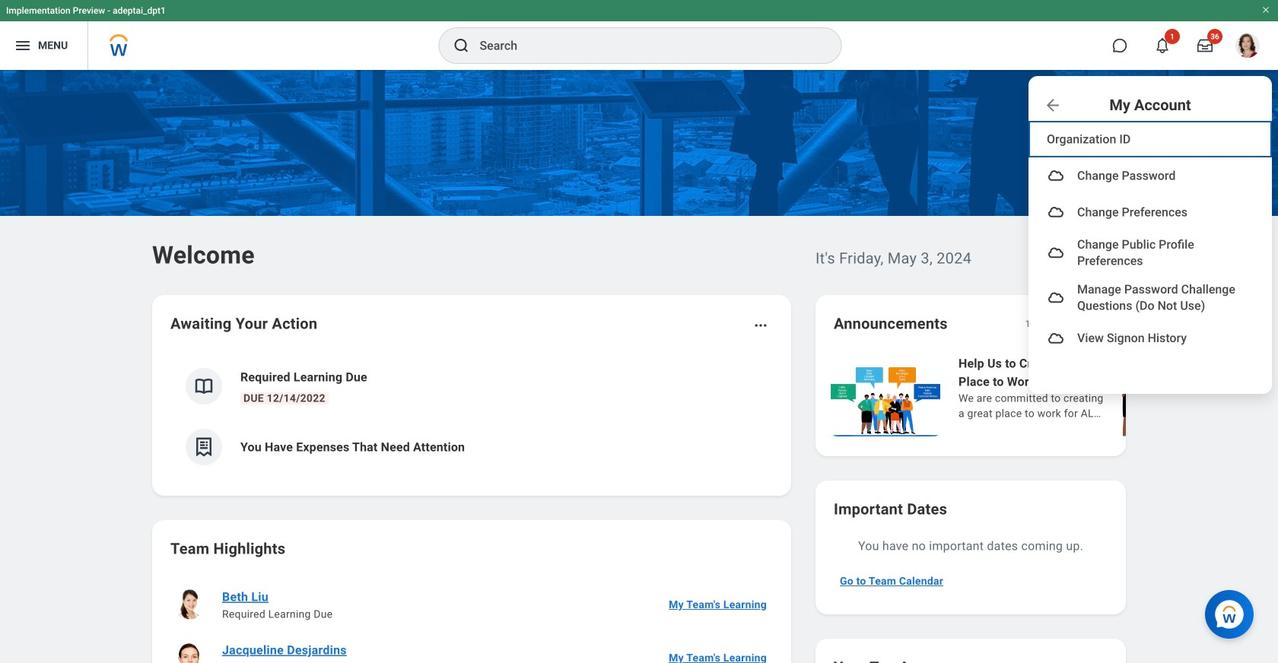 Task type: vqa. For each thing, say whether or not it's contained in the screenshot.
fifth avatar from the top
yes



Task type: locate. For each thing, give the bounding box(es) containing it.
inbox large image
[[1197, 38, 1213, 53]]

avatar image
[[1047, 167, 1065, 185], [1047, 203, 1065, 221], [1047, 244, 1065, 262], [1047, 289, 1065, 307], [1047, 329, 1065, 347]]

status
[[1025, 318, 1050, 330]]

1 avatar image from the top
[[1047, 167, 1065, 185]]

list
[[828, 353, 1278, 438], [170, 356, 773, 478], [170, 578, 773, 663]]

4 menu item from the top
[[1029, 275, 1272, 320]]

Search Workday  search field
[[480, 29, 810, 62]]

5 avatar image from the top
[[1047, 329, 1065, 347]]

main content
[[0, 70, 1278, 663]]

menu
[[1029, 116, 1272, 361]]

2 menu item from the top
[[1029, 194, 1272, 231]]

chevron left small image
[[1061, 316, 1076, 332]]

banner
[[0, 0, 1278, 394]]

menu item
[[1029, 157, 1272, 194], [1029, 194, 1272, 231], [1029, 231, 1272, 275], [1029, 275, 1272, 320], [1029, 320, 1272, 357]]

close environment banner image
[[1261, 5, 1270, 14]]

notifications large image
[[1155, 38, 1170, 53]]



Task type: describe. For each thing, give the bounding box(es) containing it.
logan mcneil image
[[1235, 33, 1260, 58]]

search image
[[452, 37, 471, 55]]

book open image
[[192, 375, 215, 398]]

justify image
[[14, 37, 32, 55]]

3 menu item from the top
[[1029, 231, 1272, 275]]

4 avatar image from the top
[[1047, 289, 1065, 307]]

back image
[[1044, 96, 1062, 114]]

2 avatar image from the top
[[1047, 203, 1065, 221]]

3 avatar image from the top
[[1047, 244, 1065, 262]]

dashboard expenses image
[[192, 436, 215, 459]]

related actions image
[[753, 318, 768, 333]]

1 menu item from the top
[[1029, 157, 1272, 194]]

5 menu item from the top
[[1029, 320, 1272, 357]]

chevron right small image
[[1088, 316, 1103, 332]]



